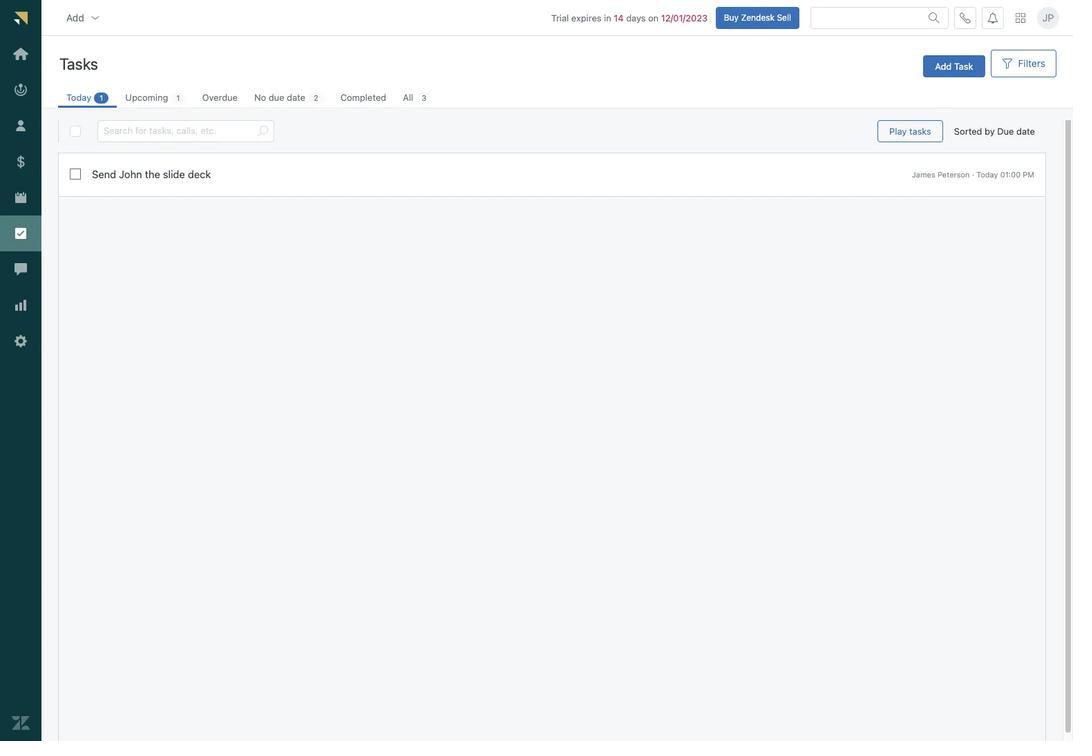 Task type: locate. For each thing, give the bounding box(es) containing it.
0 vertical spatial today
[[66, 92, 91, 103]]

peterson
[[938, 170, 970, 179]]

0 horizontal spatial search image
[[257, 126, 268, 137]]

today
[[66, 92, 91, 103], [977, 170, 998, 179]]

today right ·
[[977, 170, 998, 179]]

0 horizontal spatial 1
[[100, 93, 103, 102]]

1 horizontal spatial search image
[[929, 12, 940, 23]]

search image down no
[[257, 126, 268, 137]]

1 left upcoming
[[100, 93, 103, 102]]

0 horizontal spatial date
[[287, 92, 305, 103]]

search image left calls image
[[929, 12, 940, 23]]

1 horizontal spatial add
[[935, 60, 952, 72]]

filters
[[1018, 57, 1046, 69]]

0 horizontal spatial today
[[66, 92, 91, 103]]

add
[[66, 11, 84, 23], [935, 60, 952, 72]]

trial
[[551, 12, 569, 23]]

completed
[[340, 92, 386, 103]]

0 vertical spatial date
[[287, 92, 305, 103]]

slide
[[163, 168, 185, 180]]

1 1 from the left
[[100, 93, 103, 102]]

search image
[[929, 12, 940, 23], [257, 126, 268, 137]]

task
[[954, 60, 973, 72]]

pm
[[1023, 170, 1034, 179]]

add left task
[[935, 60, 952, 72]]

zendesk products image
[[1016, 13, 1025, 23]]

tasks
[[59, 54, 98, 73]]

jp button
[[1037, 7, 1059, 29]]

no due date
[[254, 92, 305, 103]]

expires
[[571, 12, 602, 23]]

1
[[100, 93, 103, 102], [176, 93, 180, 102]]

1 horizontal spatial 1
[[176, 93, 180, 102]]

0 horizontal spatial add
[[66, 11, 84, 23]]

date
[[287, 92, 305, 103], [1017, 126, 1035, 137]]

14
[[614, 12, 624, 23]]

sell
[[777, 12, 791, 23]]

1 horizontal spatial today
[[977, 170, 998, 179]]

2 1 from the left
[[176, 93, 180, 102]]

buy zendesk sell
[[724, 12, 791, 23]]

in
[[604, 12, 611, 23]]

add for add
[[66, 11, 84, 23]]

john
[[119, 168, 142, 180]]

add left chevron down icon
[[66, 11, 84, 23]]

12/01/2023
[[661, 12, 708, 23]]

deck
[[188, 168, 211, 180]]

the
[[145, 168, 160, 180]]

1 horizontal spatial date
[[1017, 126, 1035, 137]]

upcoming
[[125, 92, 168, 103]]

1 vertical spatial search image
[[257, 126, 268, 137]]

due
[[269, 92, 284, 103]]

Search for tasks, calls, etc. field
[[104, 121, 252, 142]]

calls image
[[960, 12, 971, 23]]

filters button
[[991, 50, 1057, 77]]

tasks
[[909, 125, 931, 136]]

due
[[997, 126, 1014, 137]]

add button
[[55, 4, 112, 32]]

all
[[403, 92, 413, 103]]

overdue
[[202, 92, 238, 103]]

sorted by due date
[[954, 126, 1035, 137]]

1 vertical spatial add
[[935, 60, 952, 72]]

0 vertical spatial search image
[[929, 12, 940, 23]]

1 right upcoming
[[176, 93, 180, 102]]

add for add task
[[935, 60, 952, 72]]

0 vertical spatial add
[[66, 11, 84, 23]]

sorted
[[954, 126, 982, 137]]

1 for upcoming
[[176, 93, 180, 102]]

check box image
[[70, 169, 81, 180]]

today down tasks
[[66, 92, 91, 103]]



Task type: vqa. For each thing, say whether or not it's contained in the screenshot.
Upcoming
yes



Task type: describe. For each thing, give the bounding box(es) containing it.
james
[[912, 170, 935, 179]]

jp
[[1043, 12, 1054, 23]]

play
[[889, 125, 907, 136]]

on
[[648, 12, 659, 23]]

no
[[254, 92, 266, 103]]

add task button
[[923, 55, 985, 77]]

days
[[626, 12, 646, 23]]

1 for today
[[100, 93, 103, 102]]

1 vertical spatial date
[[1017, 126, 1035, 137]]

chevron down image
[[90, 12, 101, 23]]

play tasks
[[889, 125, 931, 136]]

send
[[92, 168, 116, 180]]

1 vertical spatial today
[[977, 170, 998, 179]]

zendesk
[[741, 12, 775, 23]]

add task
[[935, 60, 973, 72]]

james peterson · today 01:00 pm
[[912, 170, 1034, 179]]

3
[[422, 93, 426, 102]]

2
[[314, 93, 318, 102]]

trial expires in 14 days on 12/01/2023
[[551, 12, 708, 23]]

send john the slide deck
[[92, 168, 211, 180]]

by
[[985, 126, 995, 137]]

zendesk image
[[12, 715, 30, 733]]

·
[[972, 170, 974, 179]]

01:00
[[1000, 170, 1021, 179]]

buy zendesk sell button
[[716, 7, 800, 29]]

play tasks button
[[878, 120, 943, 142]]

bell image
[[987, 12, 999, 23]]

buy
[[724, 12, 739, 23]]



